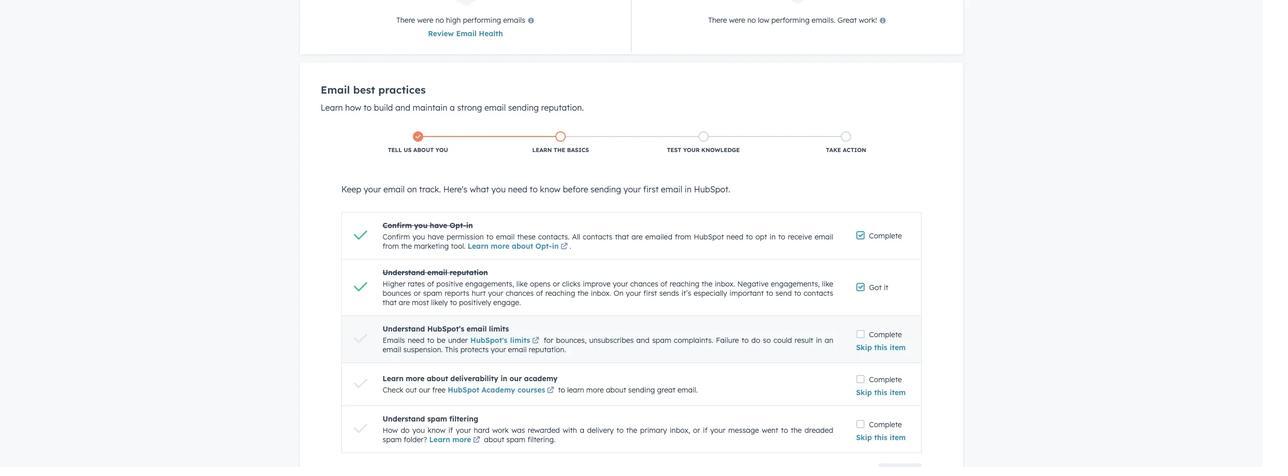 Task type: locate. For each thing, give the bounding box(es) containing it.
send
[[776, 289, 792, 298]]

1 horizontal spatial are
[[632, 233, 643, 242]]

1 horizontal spatial contacts
[[804, 289, 833, 298]]

improve
[[583, 280, 611, 289]]

1 if from the left
[[448, 426, 453, 436]]

1 vertical spatial understand
[[383, 325, 425, 334]]

opt- left .
[[535, 242, 552, 251]]

0 horizontal spatial there
[[396, 16, 415, 25]]

if right the inbox, at the bottom right of the page
[[703, 426, 708, 436]]

1 vertical spatial that
[[383, 298, 397, 308]]

more down filtering
[[452, 436, 471, 445]]

1 this from the top
[[874, 344, 887, 353]]

1 vertical spatial email
[[321, 83, 350, 96]]

were
[[417, 16, 433, 25], [729, 16, 745, 25]]

need right what
[[508, 184, 527, 195]]

opt-
[[450, 221, 466, 231], [535, 242, 552, 251]]

spam left filtering.
[[506, 436, 526, 445]]

understand up emails
[[383, 325, 425, 334]]

be
[[437, 336, 446, 346]]

you
[[436, 147, 448, 154]]

that inside understand email reputation higher rates of positive engagements, like opens or clicks improve your chances of reaching the inbox. negative engagements, like bounces or spam reports hurt your chances of reaching the inbox. on your first sends it's especially important to send to contacts that are most likely to positively engage.
[[383, 298, 397, 308]]

2 horizontal spatial of
[[661, 280, 668, 289]]

so
[[763, 336, 771, 346]]

3 item from the top
[[890, 434, 906, 443]]

out
[[406, 386, 417, 395]]

performing right low
[[771, 16, 810, 25]]

1 horizontal spatial reaching
[[670, 280, 699, 289]]

from up higher
[[383, 242, 399, 251]]

have down confirm you have opt-in
[[428, 233, 444, 242]]

spam left the reports in the left of the page
[[423, 289, 442, 298]]

no for low
[[747, 16, 756, 25]]

confirm inside 'confirm you have permission to email these contacts. all contacts that are emailed from hubspot need to opt in to receive email from the marketing tool.'
[[383, 233, 410, 242]]

2 confirm from the top
[[383, 233, 410, 242]]

were for low
[[729, 16, 745, 25]]

a left 'strong' on the top left of page
[[450, 103, 455, 113]]

1 vertical spatial reputation.
[[529, 346, 566, 355]]

0 vertical spatial sending
[[508, 103, 539, 113]]

0 horizontal spatial limits
[[489, 325, 509, 334]]

1 vertical spatial hubspot
[[448, 386, 479, 395]]

the left dreaded
[[791, 426, 802, 436]]

2 understand from the top
[[383, 325, 425, 334]]

0 vertical spatial need
[[508, 184, 527, 195]]

hubspot inside 'confirm you have permission to email these contacts. all contacts that are emailed from hubspot need to opt in to receive email from the marketing tool.'
[[694, 233, 724, 242]]

1 horizontal spatial email
[[456, 29, 477, 38]]

practices
[[378, 83, 426, 96]]

hubspot's
[[427, 325, 464, 334]]

opt- for about
[[535, 242, 552, 251]]

3 complete from the top
[[869, 376, 902, 385]]

0 vertical spatial skip
[[856, 344, 872, 353]]

2 vertical spatial sending
[[628, 386, 655, 395]]

1 horizontal spatial do
[[751, 336, 760, 346]]

link opens in a new window image
[[561, 244, 568, 251], [561, 244, 568, 251], [532, 338, 539, 346], [532, 338, 539, 346], [473, 437, 480, 445], [473, 437, 480, 445]]

to left learn
[[558, 386, 565, 395]]

0 horizontal spatial inbox.
[[591, 289, 611, 298]]

if down filtering
[[448, 426, 453, 436]]

no up review at top left
[[435, 16, 444, 25]]

1 vertical spatial a
[[580, 426, 584, 436]]

0 vertical spatial know
[[540, 184, 561, 195]]

2 skip this item button from the top
[[856, 389, 906, 398]]

the
[[401, 242, 412, 251], [702, 280, 713, 289], [578, 289, 589, 298], [626, 426, 637, 436], [791, 426, 802, 436]]

2 vertical spatial skip this item button
[[856, 434, 906, 443]]

1 vertical spatial item
[[890, 389, 906, 398]]

skip
[[856, 344, 872, 353], [856, 389, 872, 398], [856, 434, 872, 443]]

0 vertical spatial first
[[643, 184, 659, 195]]

this for failure
[[874, 344, 887, 353]]

in left an
[[816, 336, 822, 346]]

0 horizontal spatial need
[[408, 336, 425, 346]]

0 horizontal spatial if
[[448, 426, 453, 436]]

and
[[395, 103, 410, 113], [636, 336, 650, 346]]

limits up hubspot's limits
[[489, 325, 509, 334]]

engagements,
[[465, 280, 514, 289], [771, 280, 820, 289]]

before
[[563, 184, 588, 195]]

1 horizontal spatial our
[[510, 375, 522, 384]]

1 engagements, from the left
[[465, 280, 514, 289]]

0 vertical spatial limits
[[489, 325, 509, 334]]

about
[[512, 242, 533, 251], [427, 375, 448, 384], [606, 386, 626, 395], [484, 436, 504, 445]]

1 horizontal spatial a
[[580, 426, 584, 436]]

1 horizontal spatial sending
[[591, 184, 621, 195]]

to right send
[[794, 289, 801, 298]]

rewarded
[[528, 426, 560, 436]]

2 performing from the left
[[771, 16, 810, 25]]

3 skip this item button from the top
[[856, 434, 906, 443]]

reputation. up foundational_skills list item
[[541, 103, 584, 113]]

to down 'learn'
[[530, 184, 538, 195]]

a right 'with' at the left
[[580, 426, 584, 436]]

do
[[751, 336, 760, 346], [401, 426, 410, 436]]

email right 'strong' on the top left of page
[[485, 103, 506, 113]]

2 no from the left
[[747, 16, 756, 25]]

1 vertical spatial opt-
[[535, 242, 552, 251]]

inbox. left negative
[[715, 280, 735, 289]]

1 vertical spatial our
[[419, 386, 430, 395]]

email inside button
[[456, 29, 477, 38]]

email
[[456, 29, 477, 38], [321, 83, 350, 96]]

0 vertical spatial skip this item
[[856, 344, 906, 353]]

about up free
[[427, 375, 448, 384]]

to
[[364, 103, 372, 113], [530, 184, 538, 195], [486, 233, 493, 242], [746, 233, 753, 242], [778, 233, 785, 242], [766, 289, 773, 298], [794, 289, 801, 298], [450, 298, 457, 308], [427, 336, 434, 346], [742, 336, 749, 346], [558, 386, 565, 395], [617, 426, 624, 436], [781, 426, 788, 436]]

tool.
[[451, 242, 466, 251]]

how do you know if your hard work was rewarded with a delivery to the primary inbox, or if your message went to the dreaded spam folder?
[[383, 426, 833, 445]]

inbox.
[[715, 280, 735, 289], [591, 289, 611, 298]]

there for there were no high performing emails
[[396, 16, 415, 25]]

3 skip from the top
[[856, 434, 872, 443]]

0 vertical spatial our
[[510, 375, 522, 384]]

that down higher
[[383, 298, 397, 308]]

have inside 'confirm you have permission to email these contacts. all contacts that are emailed from hubspot need to opt in to receive email from the marketing tool.'
[[428, 233, 444, 242]]

skip this item
[[856, 344, 906, 353], [856, 389, 906, 398], [856, 434, 906, 443]]

confirm down on
[[383, 221, 412, 231]]

of right rates
[[427, 280, 434, 289]]

0 horizontal spatial are
[[399, 298, 410, 308]]

0 vertical spatial item
[[890, 344, 906, 353]]

1 item from the top
[[890, 344, 906, 353]]

1 horizontal spatial like
[[822, 280, 833, 289]]

1 horizontal spatial if
[[703, 426, 708, 436]]

emails need to be under
[[383, 336, 471, 346]]

understand inside understand email reputation higher rates of positive engagements, like opens or clicks improve your chances of reaching the inbox. negative engagements, like bounces or spam reports hurt your chances of reaching the inbox. on your first sends it's especially important to send to contacts that are most likely to positively engage.
[[383, 268, 425, 278]]

contacts right send
[[804, 289, 833, 298]]

in
[[685, 184, 692, 195], [466, 221, 473, 231], [770, 233, 776, 242], [552, 242, 559, 251], [816, 336, 822, 346], [501, 375, 507, 384]]

your inside 'for bounces, unsubscribes and spam complaints. failure to do so could result in an email suspension. this protects your email reputation.'
[[491, 346, 506, 355]]

email inside understand email reputation higher rates of positive engagements, like opens or clicks improve your chances of reaching the inbox. negative engagements, like bounces or spam reports hurt your chances of reaching the inbox. on your first sends it's especially important to send to contacts that are most likely to positively engage.
[[427, 268, 447, 278]]

understand up how
[[383, 415, 425, 424]]

result
[[795, 336, 813, 346]]

do right how
[[401, 426, 410, 436]]

there left low
[[708, 16, 727, 25]]

to right failure on the bottom right of the page
[[742, 336, 749, 346]]

2 horizontal spatial or
[[693, 426, 700, 436]]

2 vertical spatial need
[[408, 336, 425, 346]]

about
[[413, 147, 434, 154]]

0 horizontal spatial hubspot
[[448, 386, 479, 395]]

1 confirm from the top
[[383, 221, 412, 231]]

0 vertical spatial confirm
[[383, 221, 412, 231]]

build
[[374, 103, 393, 113]]

understand for understand spam filtering
[[383, 415, 425, 424]]

engagements, up "positively"
[[465, 280, 514, 289]]

0 horizontal spatial no
[[435, 16, 444, 25]]

complete for to learn more about sending great email.
[[869, 376, 902, 385]]

2 were from the left
[[729, 16, 745, 25]]

more left these
[[491, 242, 510, 251]]

sending
[[508, 103, 539, 113], [591, 184, 621, 195], [628, 386, 655, 395]]

engagements, right negative
[[771, 280, 820, 289]]

review email health
[[428, 29, 503, 38]]

more up check out our free
[[406, 375, 425, 384]]

and right unsubscribes
[[636, 336, 650, 346]]

were left low
[[729, 16, 745, 25]]

need right emails
[[408, 336, 425, 346]]

understand for understand hubspot's email limits
[[383, 325, 425, 334]]

know left the before at the top
[[540, 184, 561, 195]]

1 vertical spatial skip this item
[[856, 389, 906, 398]]

1 there from the left
[[396, 16, 415, 25]]

delivery
[[587, 426, 614, 436]]

take action
[[826, 147, 866, 154]]

0 vertical spatial understand
[[383, 268, 425, 278]]

2 this from the top
[[874, 389, 887, 398]]

learn up check
[[383, 375, 404, 384]]

need left opt
[[727, 233, 743, 242]]

1 vertical spatial have
[[428, 233, 444, 242]]

1 horizontal spatial there
[[708, 16, 727, 25]]

0 horizontal spatial do
[[401, 426, 410, 436]]

sending right the before at the top
[[591, 184, 621, 195]]

complete for for bounces, unsubscribes and spam complaints. failure to do so could result in an email suspension. this protects your email reputation.
[[869, 331, 902, 340]]

3 understand from the top
[[383, 415, 425, 424]]

understand email reputation higher rates of positive engagements, like opens or clicks improve your chances of reaching the inbox. negative engagements, like bounces or spam reports hurt your chances of reaching the inbox. on your first sends it's especially important to send to contacts that are most likely to positively engage.
[[383, 268, 833, 308]]

2 if from the left
[[703, 426, 708, 436]]

email down there were no high performing emails
[[456, 29, 477, 38]]

1 vertical spatial and
[[636, 336, 650, 346]]

0 vertical spatial and
[[395, 103, 410, 113]]

in inside 'confirm you have permission to email these contacts. all contacts that are emailed from hubspot need to opt in to receive email from the marketing tool.'
[[770, 233, 776, 242]]

complaints.
[[674, 336, 713, 346]]

skip for failure
[[856, 344, 872, 353]]

2 complete from the top
[[869, 331, 902, 340]]

the left marketing
[[401, 242, 412, 251]]

0 horizontal spatial and
[[395, 103, 410, 113]]

2 vertical spatial item
[[890, 434, 906, 443]]

opt- up permission at the left
[[450, 221, 466, 231]]

understand for understand email reputation higher rates of positive engagements, like opens or clicks improve your chances of reaching the inbox. negative engagements, like bounces or spam reports hurt your chances of reaching the inbox. on your first sends it's especially important to send to contacts that are most likely to positively engage.
[[383, 268, 425, 278]]

1 horizontal spatial need
[[508, 184, 527, 195]]

1 vertical spatial do
[[401, 426, 410, 436]]

could
[[774, 336, 792, 346]]

0 vertical spatial hubspot
[[694, 233, 724, 242]]

to left opt
[[746, 233, 753, 242]]

1 skip from the top
[[856, 344, 872, 353]]

0 horizontal spatial email
[[321, 83, 350, 96]]

0 vertical spatial do
[[751, 336, 760, 346]]

unsubscribes
[[589, 336, 634, 346]]

reputation. up academy
[[529, 346, 566, 355]]

1 performing from the left
[[463, 16, 501, 25]]

1 horizontal spatial know
[[540, 184, 561, 195]]

learn down understand spam filtering
[[429, 436, 450, 445]]

the left primary
[[626, 426, 637, 436]]

0 horizontal spatial engagements,
[[465, 280, 514, 289]]

like left opens at the left bottom of the page
[[516, 280, 528, 289]]

0 horizontal spatial from
[[383, 242, 399, 251]]

have for permission
[[428, 233, 444, 242]]

2 vertical spatial this
[[874, 434, 887, 443]]

do left so
[[751, 336, 760, 346]]

first up emailed
[[643, 184, 659, 195]]

2 item from the top
[[890, 389, 906, 398]]

2 skip from the top
[[856, 389, 872, 398]]

no left low
[[747, 16, 756, 25]]

to right the delivery
[[617, 426, 624, 436]]

2 vertical spatial skip
[[856, 434, 872, 443]]

1 horizontal spatial performing
[[771, 16, 810, 25]]

of left it's
[[661, 280, 668, 289]]

1 horizontal spatial or
[[553, 280, 560, 289]]

know inside "how do you know if your hard work was rewarded with a delivery to the primary inbox, or if your message went to the dreaded spam folder?"
[[428, 426, 446, 436]]

confirm for confirm you have opt-in
[[383, 221, 412, 231]]

1 were from the left
[[417, 16, 433, 25]]

0 vertical spatial contacts
[[583, 233, 613, 242]]

list
[[322, 123, 942, 163]]

it
[[884, 283, 888, 293]]

2 skip this item from the top
[[856, 389, 906, 398]]

spam inside "how do you know if your hard work was rewarded with a delivery to the primary inbox, or if your message went to the dreaded spam folder?"
[[383, 436, 402, 445]]

inbox. left on
[[591, 289, 611, 298]]

contacts inside 'confirm you have permission to email these contacts. all contacts that are emailed from hubspot need to opt in to receive email from the marketing tool.'
[[583, 233, 613, 242]]

about right learn
[[606, 386, 626, 395]]

were up review at top left
[[417, 16, 433, 25]]

2 there from the left
[[708, 16, 727, 25]]

strong
[[457, 103, 482, 113]]

hubspot down hubspot.
[[694, 233, 724, 242]]

1 horizontal spatial engagements,
[[771, 280, 820, 289]]

3 skip this item from the top
[[856, 434, 906, 443]]

failure
[[716, 336, 739, 346]]

this
[[445, 346, 458, 355]]

1 vertical spatial first
[[644, 289, 657, 298]]

1 horizontal spatial limits
[[510, 336, 530, 346]]

1 horizontal spatial that
[[615, 233, 629, 242]]

higher
[[383, 280, 405, 289]]

confirm
[[383, 221, 412, 231], [383, 233, 410, 242]]

1 skip this item button from the top
[[856, 344, 906, 353]]

email up how
[[321, 83, 350, 96]]

in right opt
[[770, 233, 776, 242]]

reputation. inside 'for bounces, unsubscribes and spam complaints. failure to do so could result in an email suspension. this protects your email reputation.'
[[529, 346, 566, 355]]

to right how
[[364, 103, 372, 113]]

hubspot
[[694, 233, 724, 242], [448, 386, 479, 395]]

2 vertical spatial understand
[[383, 415, 425, 424]]

0 vertical spatial opt-
[[450, 221, 466, 231]]

0 vertical spatial a
[[450, 103, 455, 113]]

all
[[572, 233, 580, 242]]

1 complete from the top
[[869, 232, 902, 241]]

0 horizontal spatial sending
[[508, 103, 539, 113]]

and down 'practices'
[[395, 103, 410, 113]]

contacts right all
[[583, 233, 613, 242]]

hurt
[[472, 289, 486, 298]]

you down confirm you have opt-in
[[413, 233, 425, 242]]

reputation
[[450, 268, 488, 278]]

0 vertical spatial skip this item button
[[856, 344, 906, 353]]

0 horizontal spatial contacts
[[583, 233, 613, 242]]

1 skip this item from the top
[[856, 344, 906, 353]]

1 understand from the top
[[383, 268, 425, 278]]

to right permission at the left
[[486, 233, 493, 242]]

chances left sends at the bottom of page
[[630, 280, 658, 289]]

learn more
[[429, 436, 471, 445]]

performing up health at the left top of page
[[463, 16, 501, 25]]

4 complete from the top
[[869, 421, 902, 430]]

performing for high
[[463, 16, 501, 25]]

like right send
[[822, 280, 833, 289]]

hard
[[474, 426, 490, 436]]

complete
[[869, 232, 902, 241], [869, 331, 902, 340], [869, 376, 902, 385], [869, 421, 902, 430]]

chances right hurt
[[506, 289, 534, 298]]

1 horizontal spatial inbox.
[[715, 280, 735, 289]]

1 vertical spatial skip this item button
[[856, 389, 906, 398]]

important
[[730, 289, 764, 298]]

went
[[762, 426, 778, 436]]

confirm down confirm you have opt-in
[[383, 233, 410, 242]]

great
[[838, 16, 857, 25]]

0 horizontal spatial were
[[417, 16, 433, 25]]

1 horizontal spatial hubspot
[[694, 233, 724, 242]]

1 no from the left
[[435, 16, 444, 25]]

1 horizontal spatial opt-
[[535, 242, 552, 251]]

contacts
[[583, 233, 613, 242], [804, 289, 833, 298]]

0 horizontal spatial opt-
[[450, 221, 466, 231]]

our up hubspot academy courses link at the bottom of page
[[510, 375, 522, 384]]

in up permission at the left
[[466, 221, 473, 231]]

are inside 'confirm you have permission to email these contacts. all contacts that are emailed from hubspot need to opt in to receive email from the marketing tool.'
[[632, 233, 643, 242]]

link opens in a new window image
[[547, 388, 554, 395], [547, 388, 554, 395]]

list containing tell us about you
[[322, 123, 942, 163]]

confirm for confirm you have permission to email these contacts. all contacts that are emailed from hubspot need to opt in to receive email from the marketing tool.
[[383, 233, 410, 242]]

here's
[[443, 184, 467, 195]]

great
[[657, 386, 676, 395]]

there
[[396, 16, 415, 25], [708, 16, 727, 25]]

health
[[479, 29, 503, 38]]

free
[[432, 386, 446, 395]]

with
[[563, 426, 577, 436]]

like
[[516, 280, 528, 289], [822, 280, 833, 289]]

there for there were no low performing emails. great work!
[[708, 16, 727, 25]]

you down understand spam filtering
[[412, 426, 425, 436]]

1 vertical spatial know
[[428, 426, 446, 436]]

0 horizontal spatial that
[[383, 298, 397, 308]]

1 horizontal spatial no
[[747, 16, 756, 25]]

deliverability
[[450, 375, 498, 384]]

have up marketing
[[430, 221, 447, 231]]

these
[[517, 233, 536, 242]]

spam inside 'for bounces, unsubscribes and spam complaints. failure to do so could result in an email suspension. this protects your email reputation.'
[[652, 336, 671, 346]]

item for email.
[[890, 389, 906, 398]]

email best practices
[[321, 83, 426, 96]]

and inside 'for bounces, unsubscribes and spam complaints. failure to do so could result in an email suspension. this protects your email reputation.'
[[636, 336, 650, 346]]

are left emailed
[[632, 233, 643, 242]]

0 vertical spatial are
[[632, 233, 643, 242]]

performing
[[463, 16, 501, 25], [771, 16, 810, 25]]

more right learn
[[586, 386, 604, 395]]

email.
[[678, 386, 698, 395]]

2 horizontal spatial need
[[727, 233, 743, 242]]

no
[[435, 16, 444, 25], [747, 16, 756, 25]]

sending up 'learn'
[[508, 103, 539, 113]]

work!
[[859, 16, 877, 25]]

0 vertical spatial that
[[615, 233, 629, 242]]

a inside "how do you know if your hard work was rewarded with a delivery to the primary inbox, or if your message went to the dreaded spam folder?"
[[580, 426, 584, 436]]

2 vertical spatial skip this item
[[856, 434, 906, 443]]

are
[[632, 233, 643, 242], [399, 298, 410, 308]]

0 horizontal spatial know
[[428, 426, 446, 436]]

hubspot down the learn more about deliverability in our academy
[[448, 386, 479, 395]]

spam left the complaints.
[[652, 336, 671, 346]]

learn left how
[[321, 103, 343, 113]]

academy
[[524, 375, 558, 384]]

1 vertical spatial need
[[727, 233, 743, 242]]

this
[[874, 344, 887, 353], [874, 389, 887, 398], [874, 434, 887, 443]]



Task type: vqa. For each thing, say whether or not it's contained in the screenshot.
spam in "Understand Email Reputation Higher Rates Of Positive Engagements, Like Opens Or Clicks Improve Your Chances Of Reaching The Inbox. Negative Engagements, Like Bounces Or Spam Reports Hurt Your Chances Of Reaching The Inbox. On Your First Sends It'S Especially Important To Send To Contacts That Are Most Likely To Positively Engage."
yes



Task type: describe. For each thing, give the bounding box(es) containing it.
you up marketing
[[414, 221, 428, 231]]

receive
[[788, 233, 812, 242]]

what
[[470, 184, 489, 195]]

skip this item button for failure
[[856, 344, 906, 353]]

1 like from the left
[[516, 280, 528, 289]]

foundational_skills list item
[[489, 130, 632, 156]]

0 horizontal spatial chances
[[506, 289, 534, 298]]

take action button
[[775, 130, 918, 156]]

folder?
[[404, 436, 427, 445]]

low
[[758, 16, 769, 25]]

were for high
[[417, 16, 433, 25]]

0 vertical spatial reputation.
[[541, 103, 584, 113]]

have for opt-
[[430, 221, 447, 231]]

spam up the learn more
[[427, 415, 447, 424]]

about left was
[[484, 436, 504, 445]]

learn for learn more about opt-in
[[468, 242, 489, 251]]

to left receive
[[778, 233, 785, 242]]

email right receive
[[815, 233, 833, 242]]

skip this item button for email.
[[856, 389, 906, 398]]

about spam filtering.
[[482, 436, 556, 445]]

are inside understand email reputation higher rates of positive engagements, like opens or clicks improve your chances of reaching the inbox. negative engagements, like bounces or spam reports hurt your chances of reaching the inbox. on your first sends it's especially important to send to contacts that are most likely to positively engage.
[[399, 298, 410, 308]]

this for email.
[[874, 389, 887, 398]]

complete for about spam filtering.
[[869, 421, 902, 430]]

learn more link
[[429, 436, 482, 445]]

that inside 'confirm you have permission to email these contacts. all contacts that are emailed from hubspot need to opt in to receive email from the marketing tool.'
[[615, 233, 629, 242]]

primary
[[640, 426, 667, 436]]

knowledge
[[701, 147, 740, 154]]

learn more about opt-in
[[468, 242, 559, 251]]

keep
[[341, 184, 361, 195]]

hubspot's
[[471, 336, 507, 346]]

email left suspension.
[[383, 346, 401, 355]]

to right the likely
[[450, 298, 457, 308]]

you inside "how do you know if your hard work was rewarded with a delivery to the primary inbox, or if your message went to the dreaded spam folder?"
[[412, 426, 425, 436]]

in inside 'for bounces, unsubscribes and spam complaints. failure to do so could result in an email suspension. this protects your email reputation.'
[[816, 336, 822, 346]]

protects
[[460, 346, 489, 355]]

email left these
[[496, 233, 515, 242]]

more for learn more about deliverability in our academy
[[406, 375, 425, 384]]

most
[[412, 298, 429, 308]]

2 like from the left
[[822, 280, 833, 289]]

on
[[614, 289, 624, 298]]

message
[[728, 426, 759, 436]]

emails.
[[812, 16, 836, 25]]

there were no high performing emails
[[396, 16, 525, 25]]

item for failure
[[890, 344, 906, 353]]

especially
[[694, 289, 727, 298]]

hubspot academy courses
[[448, 386, 545, 395]]

likely
[[431, 298, 448, 308]]

test your knowledge button
[[632, 130, 775, 156]]

0 horizontal spatial or
[[414, 289, 421, 298]]

review email health button
[[428, 27, 503, 40]]

bounces
[[383, 289, 411, 298]]

confirm you have permission to email these contacts. all contacts that are emailed from hubspot need to opt in to receive email from the marketing tool.
[[383, 233, 833, 251]]

learn more about deliverability in our academy
[[383, 375, 558, 384]]

bounces,
[[556, 336, 587, 346]]

test your knowledge
[[667, 147, 740, 154]]

to left be on the bottom
[[427, 336, 434, 346]]

opt- for have
[[450, 221, 466, 231]]

got
[[869, 283, 882, 293]]

emails
[[503, 16, 525, 25]]

0 horizontal spatial our
[[419, 386, 430, 395]]

first inside understand email reputation higher rates of positive engagements, like opens or clicks improve your chances of reaching the inbox. negative engagements, like bounces or spam reports hurt your chances of reaching the inbox. on your first sends it's especially important to send to contacts that are most likely to positively engage.
[[644, 289, 657, 298]]

opt
[[756, 233, 767, 242]]

1 vertical spatial limits
[[510, 336, 530, 346]]

to learn more about sending great email.
[[556, 386, 698, 395]]

dreaded
[[805, 426, 833, 436]]

your
[[683, 147, 700, 154]]

contacts inside understand email reputation higher rates of positive engagements, like opens or clicks improve your chances of reaching the inbox. negative engagements, like bounces or spam reports hurt your chances of reaching the inbox. on your first sends it's especially important to send to contacts that are most likely to positively engage.
[[804, 289, 833, 298]]

0 horizontal spatial reaching
[[545, 289, 575, 298]]

track.
[[419, 184, 441, 195]]

hubspot's limits link
[[471, 336, 541, 346]]

to left send
[[766, 289, 773, 298]]

emailed
[[645, 233, 672, 242]]

1 vertical spatial sending
[[591, 184, 621, 195]]

learn
[[532, 147, 552, 154]]

do inside "how do you know if your hard work was rewarded with a delivery to the primary inbox, or if your message went to the dreaded spam folder?"
[[401, 426, 410, 436]]

suspension.
[[403, 346, 443, 355]]

1 horizontal spatial from
[[675, 233, 691, 242]]

check out our free
[[383, 386, 448, 395]]

contacts.
[[538, 233, 570, 242]]

or inside "how do you know if your hard work was rewarded with a delivery to the primary inbox, or if your message went to the dreaded spam folder?"
[[693, 426, 700, 436]]

performing for low
[[771, 16, 810, 25]]

2 horizontal spatial sending
[[628, 386, 655, 395]]

tell us about you
[[388, 147, 448, 154]]

learn for learn more about deliverability in our academy
[[383, 375, 404, 384]]

email right hubspot's
[[508, 346, 527, 355]]

reports
[[445, 289, 469, 298]]

the inside 'confirm you have permission to email these contacts. all contacts that are emailed from hubspot need to opt in to receive email from the marketing tool.'
[[401, 242, 412, 251]]

need inside 'confirm you have permission to email these contacts. all contacts that are emailed from hubspot need to opt in to receive email from the marketing tool.'
[[727, 233, 743, 242]]

0 horizontal spatial a
[[450, 103, 455, 113]]

skip this item for failure
[[856, 344, 906, 353]]

learn for learn more
[[429, 436, 450, 445]]

filtering
[[449, 415, 478, 424]]

the
[[554, 147, 565, 154]]

emails
[[383, 336, 405, 346]]

1 horizontal spatial chances
[[630, 280, 658, 289]]

no for high
[[435, 16, 444, 25]]

learn
[[567, 386, 584, 395]]

sends
[[659, 289, 679, 298]]

negative
[[737, 280, 769, 289]]

review
[[428, 29, 454, 38]]

understand hubspot's email limits
[[383, 325, 509, 334]]

you right what
[[491, 184, 506, 195]]

action
[[843, 147, 866, 154]]

got it
[[869, 283, 888, 293]]

in up hubspot academy courses link at the bottom of page
[[501, 375, 507, 384]]

how
[[345, 103, 361, 113]]

to inside 'for bounces, unsubscribes and spam complaints. failure to do so could result in an email suspension. this protects your email reputation.'
[[742, 336, 749, 346]]

more for learn more
[[452, 436, 471, 445]]

academy
[[482, 386, 515, 395]]

you inside 'confirm you have permission to email these contacts. all contacts that are emailed from hubspot need to opt in to receive email from the marketing tool.'
[[413, 233, 425, 242]]

1 horizontal spatial of
[[536, 289, 543, 298]]

basics
[[567, 147, 589, 154]]

rates
[[408, 280, 425, 289]]

skip for email.
[[856, 389, 872, 398]]

email left on
[[383, 184, 405, 195]]

high
[[446, 16, 461, 25]]

was
[[512, 426, 525, 436]]

inbox,
[[670, 426, 690, 436]]

maintain
[[413, 103, 447, 113]]

tell
[[388, 147, 402, 154]]

the right it's
[[702, 280, 713, 289]]

learn for learn how to build and maintain a strong email sending reputation.
[[321, 103, 343, 113]]

skip this item for email.
[[856, 389, 906, 398]]

hubspot's limits
[[471, 336, 530, 346]]

spam inside understand email reputation higher rates of positive engagements, like opens or clicks improve your chances of reaching the inbox. negative engagements, like bounces or spam reports hurt your chances of reaching the inbox. on your first sends it's especially important to send to contacts that are most likely to positively engage.
[[423, 289, 442, 298]]

email up hubspot's
[[467, 325, 487, 334]]

opens
[[530, 280, 551, 289]]

email down test
[[661, 184, 682, 195]]

it's
[[682, 289, 691, 298]]

about left contacts. at the left of page
[[512, 242, 533, 251]]

confirm you have opt-in
[[383, 221, 473, 231]]

in left hubspot.
[[685, 184, 692, 195]]

best
[[353, 83, 375, 96]]

to right went
[[781, 426, 788, 436]]

under
[[448, 336, 468, 346]]

clicks
[[562, 280, 581, 289]]

3 this from the top
[[874, 434, 887, 443]]

take
[[826, 147, 841, 154]]

filtering.
[[528, 436, 556, 445]]

on
[[407, 184, 417, 195]]

2 engagements, from the left
[[771, 280, 820, 289]]

do inside 'for bounces, unsubscribes and spam complaints. failure to do so could result in an email suspension. this protects your email reputation.'
[[751, 336, 760, 346]]

.
[[570, 242, 571, 251]]

how
[[383, 426, 398, 436]]

0 horizontal spatial of
[[427, 280, 434, 289]]

positively
[[459, 298, 491, 308]]

the left on
[[578, 289, 589, 298]]

in left .
[[552, 242, 559, 251]]

more for learn more about opt-in
[[491, 242, 510, 251]]

work
[[492, 426, 509, 436]]



